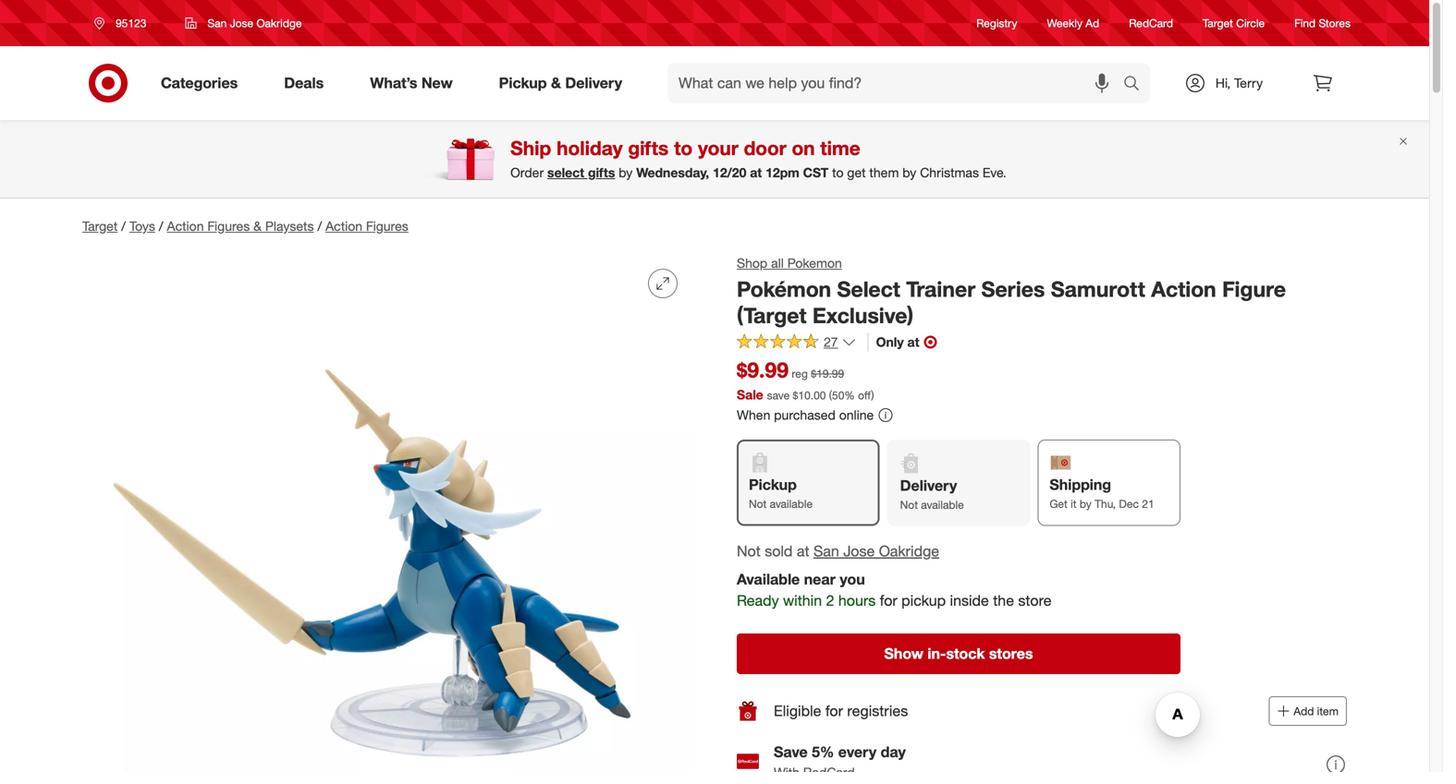Task type: describe. For each thing, give the bounding box(es) containing it.
door
[[744, 136, 787, 160]]

find
[[1295, 16, 1316, 30]]

0 horizontal spatial gifts
[[588, 165, 615, 181]]

weekly
[[1047, 16, 1083, 30]]

hi,
[[1216, 75, 1231, 91]]

online
[[839, 407, 874, 423]]

san jose oakridge button
[[173, 6, 314, 40]]

weekly ad link
[[1047, 15, 1100, 31]]

samurott
[[1051, 276, 1145, 302]]

them
[[870, 165, 899, 181]]

weekly ad
[[1047, 16, 1100, 30]]

0 horizontal spatial &
[[253, 218, 262, 234]]

action figures link
[[326, 218, 408, 234]]

0 vertical spatial gifts
[[628, 136, 669, 160]]

your
[[698, 136, 739, 160]]

trainer
[[906, 276, 976, 302]]

deals
[[284, 74, 324, 92]]

show
[[884, 645, 924, 663]]

holiday
[[557, 136, 623, 160]]

target for target circle
[[1203, 16, 1233, 30]]

21
[[1142, 498, 1154, 511]]

search
[[1115, 76, 1159, 94]]

delivery inside delivery not available
[[900, 477, 957, 495]]

pickup
[[902, 592, 946, 610]]

registry
[[976, 16, 1018, 30]]

12/20
[[713, 165, 746, 181]]

eve.
[[983, 165, 1007, 181]]

for inside available near you ready within 2 hours for pickup inside the store
[[880, 592, 898, 610]]

jose inside dropdown button
[[230, 16, 253, 30]]

$
[[793, 389, 798, 403]]

pokémon
[[737, 276, 831, 302]]

when purchased online
[[737, 407, 874, 423]]

27 link
[[737, 333, 857, 355]]

playsets
[[265, 218, 314, 234]]

$19.99
[[811, 367, 844, 381]]

eligible
[[774, 703, 821, 721]]

redcard link
[[1129, 15, 1173, 31]]

1 / from the left
[[121, 218, 126, 234]]

target circle
[[1203, 16, 1265, 30]]

what's
[[370, 74, 417, 92]]

target link
[[82, 218, 118, 234]]

day
[[881, 744, 906, 762]]

exclusive)
[[813, 303, 914, 329]]

ad
[[1086, 16, 1100, 30]]

1 horizontal spatial san
[[814, 543, 839, 561]]

1 figures from the left
[[207, 218, 250, 234]]

redcard
[[1129, 16, 1173, 30]]

12pm
[[766, 165, 799, 181]]

what's new
[[370, 74, 453, 92]]

all
[[771, 255, 784, 271]]

%
[[844, 389, 855, 403]]

3 / from the left
[[318, 218, 322, 234]]

target circle link
[[1203, 15, 1265, 31]]

inside
[[950, 592, 989, 610]]

show in-stock stores button
[[737, 634, 1181, 675]]

get
[[847, 165, 866, 181]]

add
[[1294, 705, 1314, 719]]

save
[[774, 744, 808, 762]]

available for delivery
[[921, 499, 964, 512]]

not for delivery
[[900, 499, 918, 512]]

only
[[876, 334, 904, 350]]

reg
[[792, 367, 808, 381]]

toys link
[[129, 218, 155, 234]]

order
[[511, 165, 544, 181]]

it
[[1071, 498, 1077, 511]]

1 horizontal spatial &
[[551, 74, 561, 92]]

1 horizontal spatial by
[[903, 165, 917, 181]]

within
[[783, 592, 822, 610]]

pickup & delivery link
[[483, 63, 645, 104]]

on
[[792, 136, 815, 160]]

available for pickup
[[770, 498, 813, 511]]

christmas
[[920, 165, 979, 181]]

san inside dropdown button
[[207, 16, 227, 30]]

pickup for not
[[749, 476, 797, 494]]

near
[[804, 571, 836, 589]]

find stores link
[[1295, 15, 1351, 31]]

pickup not available
[[749, 476, 813, 511]]

delivery not available
[[900, 477, 964, 512]]

circle
[[1236, 16, 1265, 30]]

eligible for registries
[[774, 703, 908, 721]]

$9.99 reg $19.99 sale save $ 10.00 ( 50 % off )
[[737, 357, 874, 403]]

show in-stock stores
[[884, 645, 1033, 663]]

not left sold on the right of page
[[737, 543, 761, 561]]

1 vertical spatial at
[[908, 334, 919, 350]]



Task type: vqa. For each thing, say whether or not it's contained in the screenshot.
good within the $19.80 MAX PRICE PREMIUM BASTED YOUNG TURKEY - FROZEN - 16- 20LBS - PRICE PER LB - GOOD & GATHER™
no



Task type: locate. For each thing, give the bounding box(es) containing it.
1 vertical spatial gifts
[[588, 165, 615, 181]]

delivery up holiday
[[565, 74, 622, 92]]

0 vertical spatial jose
[[230, 16, 253, 30]]

action right "playsets"
[[326, 218, 362, 234]]

1 horizontal spatial oakridge
[[879, 543, 939, 561]]

0 vertical spatial at
[[750, 165, 762, 181]]

pickup inside pickup not available
[[749, 476, 797, 494]]

& up ship
[[551, 74, 561, 92]]

1 vertical spatial &
[[253, 218, 262, 234]]

pok&#233;mon select trainer series samurott action figure (target exclusive), 1 of 13 image
[[82, 254, 693, 773]]

gifts down holiday
[[588, 165, 615, 181]]

2 horizontal spatial at
[[908, 334, 919, 350]]

jose up "you"
[[843, 543, 875, 561]]

1 vertical spatial pickup
[[749, 476, 797, 494]]

oakridge up available near you ready within 2 hours for pickup inside the store
[[879, 543, 939, 561]]

san
[[207, 16, 227, 30], [814, 543, 839, 561]]

0 horizontal spatial san
[[207, 16, 227, 30]]

available inside pickup not available
[[770, 498, 813, 511]]

terry
[[1234, 75, 1263, 91]]

0 horizontal spatial to
[[674, 136, 693, 160]]

(target
[[737, 303, 807, 329]]

$9.99
[[737, 357, 789, 383]]

/ right toys link
[[159, 218, 163, 234]]

not inside delivery not available
[[900, 499, 918, 512]]

/ left toys link
[[121, 218, 126, 234]]

target / toys / action figures & playsets / action figures
[[82, 218, 408, 234]]

every
[[838, 744, 877, 762]]

available up sold on the right of page
[[770, 498, 813, 511]]

0 vertical spatial delivery
[[565, 74, 622, 92]]

action left figure
[[1151, 276, 1216, 302]]

categories link
[[145, 63, 261, 104]]

2
[[826, 592, 834, 610]]

1 horizontal spatial action
[[326, 218, 362, 234]]

2 horizontal spatial by
[[1080, 498, 1092, 511]]

0 vertical spatial san
[[207, 16, 227, 30]]

1 horizontal spatial target
[[1203, 16, 1233, 30]]

0 horizontal spatial action
[[167, 218, 204, 234]]

delivery inside pickup & delivery link
[[565, 74, 622, 92]]

0 vertical spatial &
[[551, 74, 561, 92]]

save 5% every day
[[774, 744, 906, 762]]

0 horizontal spatial by
[[619, 165, 633, 181]]

at down door
[[750, 165, 762, 181]]

shop
[[737, 255, 768, 271]]

for
[[880, 592, 898, 610], [826, 703, 843, 721]]

stores
[[1319, 16, 1351, 30]]

find stores
[[1295, 16, 1351, 30]]

0 vertical spatial target
[[1203, 16, 1233, 30]]

target left circle
[[1203, 16, 1233, 30]]

to left get
[[832, 165, 844, 181]]

)
[[871, 389, 874, 403]]

deals link
[[268, 63, 347, 104]]

1 vertical spatial for
[[826, 703, 843, 721]]

ship
[[511, 136, 551, 160]]

categories
[[161, 74, 238, 92]]

1 horizontal spatial pickup
[[749, 476, 797, 494]]

san up near
[[814, 543, 839, 561]]

not inside pickup not available
[[749, 498, 767, 511]]

/
[[121, 218, 126, 234], [159, 218, 163, 234], [318, 218, 322, 234]]

target
[[1203, 16, 1233, 30], [82, 218, 118, 234]]

sale
[[737, 387, 763, 403]]

target inside "link"
[[1203, 16, 1233, 30]]

for right hours
[[880, 592, 898, 610]]

target for target / toys / action figures & playsets / action figures
[[82, 218, 118, 234]]

new
[[421, 74, 453, 92]]

series
[[981, 276, 1045, 302]]

0 horizontal spatial jose
[[230, 16, 253, 30]]

0 horizontal spatial at
[[750, 165, 762, 181]]

0 horizontal spatial available
[[770, 498, 813, 511]]

action right toys
[[167, 218, 204, 234]]

95123 button
[[82, 6, 166, 40]]

jose
[[230, 16, 253, 30], [843, 543, 875, 561]]

store
[[1018, 592, 1052, 610]]

2 horizontal spatial /
[[318, 218, 322, 234]]

ready
[[737, 592, 779, 610]]

san up categories link at the left
[[207, 16, 227, 30]]

1 horizontal spatial to
[[832, 165, 844, 181]]

0 vertical spatial to
[[674, 136, 693, 160]]

1 horizontal spatial gifts
[[628, 136, 669, 160]]

1 horizontal spatial available
[[921, 499, 964, 512]]

stores
[[989, 645, 1033, 663]]

stock
[[946, 645, 985, 663]]

by
[[619, 165, 633, 181], [903, 165, 917, 181], [1080, 498, 1092, 511]]

(
[[829, 389, 832, 403]]

1 vertical spatial to
[[832, 165, 844, 181]]

1 horizontal spatial figures
[[366, 218, 408, 234]]

0 horizontal spatial pickup
[[499, 74, 547, 92]]

pickup for &
[[499, 74, 547, 92]]

delivery up san jose oakridge button on the bottom right of page
[[900, 477, 957, 495]]

0 horizontal spatial /
[[121, 218, 126, 234]]

1 horizontal spatial /
[[159, 218, 163, 234]]

oakridge
[[257, 16, 302, 30], [879, 543, 939, 561]]

1 horizontal spatial jose
[[843, 543, 875, 561]]

pickup up ship
[[499, 74, 547, 92]]

available
[[770, 498, 813, 511], [921, 499, 964, 512]]

action inside shop all pokemon pokémon select trainer series samurott action figure (target exclusive)
[[1151, 276, 1216, 302]]

2 vertical spatial at
[[797, 543, 809, 561]]

figure
[[1222, 276, 1286, 302]]

in-
[[928, 645, 946, 663]]

not
[[749, 498, 767, 511], [900, 499, 918, 512], [737, 543, 761, 561]]

search button
[[1115, 63, 1159, 107]]

2 figures from the left
[[366, 218, 408, 234]]

10.00
[[798, 389, 826, 403]]

target left toys
[[82, 218, 118, 234]]

0 horizontal spatial target
[[82, 218, 118, 234]]

0 vertical spatial oakridge
[[257, 16, 302, 30]]

pickup inside pickup & delivery link
[[499, 74, 547, 92]]

5%
[[812, 744, 834, 762]]

action figures & playsets link
[[167, 218, 314, 234]]

1 vertical spatial delivery
[[900, 477, 957, 495]]

the
[[993, 592, 1014, 610]]

registry link
[[976, 15, 1018, 31]]

ship holiday gifts to your door on time order select gifts by wednesday, 12/20 at 12pm cst to get them by christmas eve.
[[511, 136, 1007, 181]]

get
[[1050, 498, 1068, 511]]

purchased
[[774, 407, 836, 423]]

by inside shipping get it by thu, dec 21
[[1080, 498, 1092, 511]]

0 horizontal spatial oakridge
[[257, 16, 302, 30]]

cst
[[803, 165, 829, 181]]

at right sold on the right of page
[[797, 543, 809, 561]]

1 vertical spatial jose
[[843, 543, 875, 561]]

hours
[[838, 592, 876, 610]]

gifts
[[628, 136, 669, 160], [588, 165, 615, 181]]

oakridge inside dropdown button
[[257, 16, 302, 30]]

san jose oakridge
[[207, 16, 302, 30]]

not for pickup
[[749, 498, 767, 511]]

0 vertical spatial for
[[880, 592, 898, 610]]

select
[[547, 165, 584, 181]]

not up san jose oakridge button on the bottom right of page
[[900, 499, 918, 512]]

0 horizontal spatial for
[[826, 703, 843, 721]]

available inside delivery not available
[[921, 499, 964, 512]]

0 horizontal spatial delivery
[[565, 74, 622, 92]]

jose up categories link at the left
[[230, 16, 253, 30]]

sold
[[765, 543, 793, 561]]

0 vertical spatial pickup
[[499, 74, 547, 92]]

at
[[750, 165, 762, 181], [908, 334, 919, 350], [797, 543, 809, 561]]

time
[[820, 136, 861, 160]]

thu,
[[1095, 498, 1116, 511]]

not sold at san jose oakridge
[[737, 543, 939, 561]]

select
[[837, 276, 900, 302]]

at inside the ship holiday gifts to your door on time order select gifts by wednesday, 12/20 at 12pm cst to get them by christmas eve.
[[750, 165, 762, 181]]

add item
[[1294, 705, 1339, 719]]

& left "playsets"
[[253, 218, 262, 234]]

1 vertical spatial san
[[814, 543, 839, 561]]

1 horizontal spatial for
[[880, 592, 898, 610]]

2 horizontal spatial action
[[1151, 276, 1216, 302]]

by down holiday
[[619, 165, 633, 181]]

dec
[[1119, 498, 1139, 511]]

hi, terry
[[1216, 75, 1263, 91]]

1 horizontal spatial delivery
[[900, 477, 957, 495]]

1 vertical spatial target
[[82, 218, 118, 234]]

/ right "playsets"
[[318, 218, 322, 234]]

at right only on the top
[[908, 334, 919, 350]]

50
[[832, 389, 844, 403]]

What can we help you find? suggestions appear below search field
[[668, 63, 1128, 104]]

save
[[767, 389, 790, 403]]

wednesday,
[[636, 165, 709, 181]]

to up wednesday,
[[674, 136, 693, 160]]

gifts up wednesday,
[[628, 136, 669, 160]]

only at
[[876, 334, 919, 350]]

27
[[824, 334, 838, 350]]

1 horizontal spatial at
[[797, 543, 809, 561]]

pickup up sold on the right of page
[[749, 476, 797, 494]]

2 / from the left
[[159, 218, 163, 234]]

oakridge up deals
[[257, 16, 302, 30]]

available up san jose oakridge button on the bottom right of page
[[921, 499, 964, 512]]

off
[[858, 389, 871, 403]]

0 horizontal spatial figures
[[207, 218, 250, 234]]

what's new link
[[354, 63, 476, 104]]

95123
[[116, 16, 146, 30]]

available near you ready within 2 hours for pickup inside the store
[[737, 571, 1052, 610]]

not up sold on the right of page
[[749, 498, 767, 511]]

by right it
[[1080, 498, 1092, 511]]

shipping get it by thu, dec 21
[[1050, 476, 1154, 511]]

you
[[840, 571, 865, 589]]

by right them
[[903, 165, 917, 181]]

toys
[[129, 218, 155, 234]]

1 vertical spatial oakridge
[[879, 543, 939, 561]]

for right the eligible on the bottom of the page
[[826, 703, 843, 721]]



